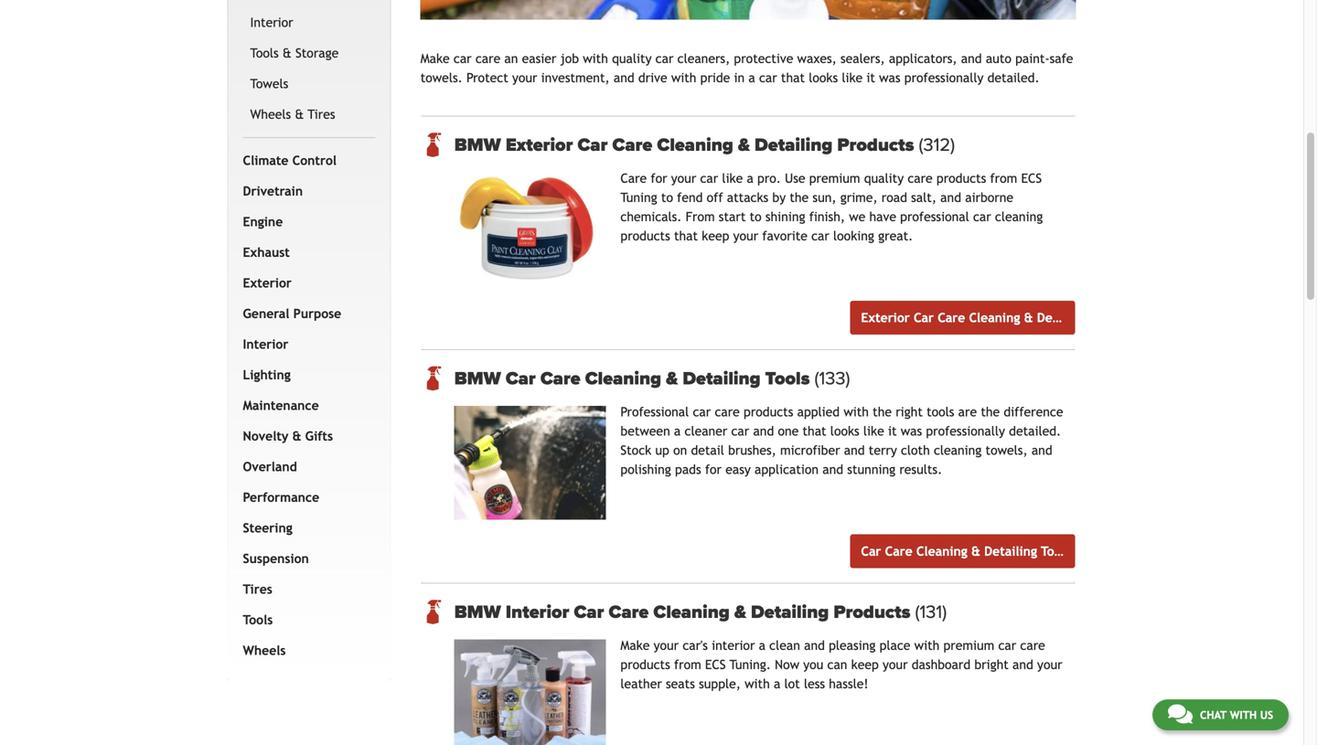 Task type: locate. For each thing, give the bounding box(es) containing it.
quality up road
[[864, 171, 904, 186]]

detailed.
[[988, 71, 1040, 85], [1009, 424, 1062, 439]]

purpose
[[293, 306, 342, 321]]

leather
[[621, 677, 662, 692]]

like down sealers,
[[842, 71, 863, 85]]

with left us
[[1230, 709, 1257, 722]]

0 vertical spatial looks
[[809, 71, 838, 85]]

make inside the make car care an easier job with quality car cleaners, protective waxes, sealers, applicators, and auto paint-safe towels. protect your investment, and drive with pride in a car that looks like it was professionally detailed.
[[421, 51, 450, 66]]

0 horizontal spatial for
[[651, 171, 668, 186]]

drivetrain
[[243, 184, 303, 198]]

0 horizontal spatial cleaning
[[934, 443, 982, 458]]

keep down pleasing
[[852, 658, 879, 673]]

care inside "link"
[[938, 311, 966, 325]]

off
[[707, 190, 723, 205]]

airborne
[[966, 190, 1014, 205]]

1 horizontal spatial for
[[705, 463, 722, 477]]

general purpose link
[[239, 299, 372, 329]]

that down "waxes,"
[[781, 71, 805, 85]]

and right bright
[[1013, 658, 1034, 673]]

applicators,
[[889, 51, 958, 66]]

wheels & tires
[[250, 107, 335, 122]]

0 horizontal spatial keep
[[702, 229, 730, 244]]

brushes,
[[728, 443, 777, 458]]

1 vertical spatial from
[[674, 658, 702, 673]]

0 vertical spatial to
[[661, 190, 673, 205]]

a left lot
[[774, 677, 781, 692]]

0 horizontal spatial ecs
[[705, 658, 726, 673]]

detail
[[691, 443, 725, 458]]

keep inside the make your car's interior a clean and pleasing place with premium car care products from ecs tuning. now you can keep your dashboard bright and your leather seats supple, with a lot less hassle!
[[852, 658, 879, 673]]

exterior down exhaust
[[243, 276, 292, 290]]

easier
[[522, 51, 557, 66]]

for inside professional car care products applied with the right tools are the difference between a cleaner car and one that looks like it was professionally detailed. stock up on detail brushes, microfiber and terry cloth cleaning towels, and polishing pads for easy application and stunning results.
[[705, 463, 722, 477]]

towels
[[250, 76, 288, 91]]

make for make car care an easier job with quality car cleaners, protective waxes, sealers, applicators, and auto paint-safe towels. protect your investment, and drive with pride in a car that looks like it was professionally detailed.
[[421, 51, 450, 66]]

it down sealers,
[[867, 71, 876, 85]]

for up tuning
[[651, 171, 668, 186]]

for inside care for your car like a pro. use premium quality care products from ecs tuning to fend off attacks by the sun, grime, road salt, and airborne chemicals. from start to shining finish, we have professional car cleaning products that keep your favorite car looking great.
[[651, 171, 668, 186]]

bmw                                                                                    interior car care cleaning & detailing products link
[[454, 602, 1076, 624]]

that down from
[[674, 229, 698, 244]]

exterior down great.
[[861, 311, 910, 325]]

safe
[[1050, 51, 1074, 66]]

your down an
[[512, 71, 538, 85]]

wheels down towels
[[250, 107, 291, 122]]

3 bmw from the top
[[454, 602, 501, 624]]

make up leather in the bottom of the page
[[621, 639, 650, 653]]

detailed. down difference
[[1009, 424, 1062, 439]]

a inside the make car care an easier job with quality car cleaners, protective waxes, sealers, applicators, and auto paint-safe towels. protect your investment, and drive with pride in a car that looks like it was professionally detailed.
[[749, 71, 756, 85]]

looks
[[809, 71, 838, 85], [831, 424, 860, 439]]

cleaning down airborne
[[995, 210, 1043, 224]]

exterior inside "link"
[[861, 311, 910, 325]]

and right towels,
[[1032, 443, 1053, 458]]

1 vertical spatial was
[[901, 424, 922, 439]]

premium up sun,
[[810, 171, 861, 186]]

0 horizontal spatial it
[[867, 71, 876, 85]]

from up airborne
[[990, 171, 1018, 186]]

1 vertical spatial wheels
[[243, 644, 286, 658]]

make
[[421, 51, 450, 66], [621, 639, 650, 653]]

1 vertical spatial exterior
[[243, 276, 292, 290]]

1 vertical spatial make
[[621, 639, 650, 653]]

0 vertical spatial bmw
[[454, 134, 501, 156]]

0 horizontal spatial the
[[790, 190, 809, 205]]

maintenance link
[[239, 391, 372, 421]]

with down "cleaners,"
[[671, 71, 697, 85]]

1 vertical spatial detailed.
[[1009, 424, 1062, 439]]

interior link up storage
[[247, 7, 372, 38]]

microfiber
[[780, 443, 840, 458]]

like up terry
[[864, 424, 885, 439]]

products inside the make your car's interior a clean and pleasing place with premium car care products from ecs tuning. now you can keep your dashboard bright and your leather seats supple, with a lot less hassle!
[[621, 658, 670, 673]]

0 horizontal spatial premium
[[810, 171, 861, 186]]

0 vertical spatial for
[[651, 171, 668, 186]]

make for make your car's interior a clean and pleasing place with premium car care products from ecs tuning. now you can keep your dashboard bright and your leather seats supple, with a lot less hassle!
[[621, 639, 650, 653]]

car up towels.
[[454, 51, 472, 66]]

interior
[[250, 15, 293, 30], [243, 337, 289, 352], [506, 602, 569, 624]]

0 vertical spatial cleaning
[[995, 210, 1043, 224]]

car
[[454, 51, 472, 66], [656, 51, 674, 66], [759, 71, 777, 85], [700, 171, 718, 186], [974, 210, 992, 224], [812, 229, 830, 244], [693, 405, 711, 420], [732, 424, 750, 439], [999, 639, 1017, 653]]

with
[[583, 51, 608, 66], [671, 71, 697, 85], [844, 405, 869, 420], [915, 639, 940, 653], [745, 677, 770, 692], [1230, 709, 1257, 722]]

tires down towels 'link' at the top left
[[308, 107, 335, 122]]

1 bmw from the top
[[454, 134, 501, 156]]

for
[[651, 171, 668, 186], [705, 463, 722, 477]]

2 horizontal spatial exterior
[[861, 311, 910, 325]]

from up seats
[[674, 658, 702, 673]]

stunning
[[848, 463, 896, 477]]

1 vertical spatial quality
[[864, 171, 904, 186]]

it inside professional car care products applied with the right tools are the difference between a cleaner car and one that looks like it was professionally detailed. stock up on detail brushes, microfiber and terry cloth cleaning towels, and polishing pads for easy application and stunning results.
[[888, 424, 897, 439]]

car up bright
[[999, 639, 1017, 653]]

was down right
[[901, 424, 922, 439]]

&
[[283, 46, 292, 60], [295, 107, 304, 122], [738, 134, 750, 156], [1024, 311, 1034, 325], [666, 368, 678, 390], [292, 429, 301, 444], [972, 544, 981, 559], [735, 602, 747, 624]]

it up terry
[[888, 424, 897, 439]]

1 vertical spatial looks
[[831, 424, 860, 439]]

the down use
[[790, 190, 809, 205]]

lot
[[785, 677, 800, 692]]

towels.
[[421, 71, 463, 85]]

1 vertical spatial keep
[[852, 658, 879, 673]]

detailed. inside professional car care products applied with the right tools are the difference between a cleaner car and one that looks like it was professionally detailed. stock up on detail brushes, microfiber and terry cloth cleaning towels, and polishing pads for easy application and stunning results.
[[1009, 424, 1062, 439]]

0 vertical spatial quality
[[612, 51, 652, 66]]

1 horizontal spatial premium
[[944, 639, 995, 653]]

cleaning down are
[[934, 443, 982, 458]]

0 vertical spatial that
[[781, 71, 805, 85]]

a left pro.
[[747, 171, 754, 186]]

2 vertical spatial bmw
[[454, 602, 501, 624]]

your up fend
[[671, 171, 697, 186]]

the right are
[[981, 405, 1000, 420]]

chat
[[1200, 709, 1227, 722]]

professionally inside professional car care products applied with the right tools are the difference between a cleaner car and one that looks like it was professionally detailed. stock up on detail brushes, microfiber and terry cloth cleaning towels, and polishing pads for easy application and stunning results.
[[926, 424, 1006, 439]]

polishing
[[621, 463, 671, 477]]

1 vertical spatial bmw
[[454, 368, 501, 390]]

professionally down are
[[926, 424, 1006, 439]]

1 horizontal spatial keep
[[852, 658, 879, 673]]

car up off
[[700, 171, 718, 186]]

1 vertical spatial that
[[674, 229, 698, 244]]

1 horizontal spatial make
[[621, 639, 650, 653]]

drivetrain link
[[239, 176, 372, 207]]

2 vertical spatial that
[[803, 424, 827, 439]]

premium
[[810, 171, 861, 186], [944, 639, 995, 653]]

care
[[613, 134, 653, 156], [621, 171, 647, 186], [938, 311, 966, 325], [541, 368, 581, 390], [885, 544, 913, 559], [609, 602, 649, 624]]

quality
[[612, 51, 652, 66], [864, 171, 904, 186]]

detailed. down auto
[[988, 71, 1040, 85]]

2 vertical spatial exterior
[[861, 311, 910, 325]]

0 vertical spatial wheels
[[250, 107, 291, 122]]

bmw
[[454, 134, 501, 156], [454, 368, 501, 390], [454, 602, 501, 624]]

one
[[778, 424, 799, 439]]

a right in
[[749, 71, 756, 85]]

performance link
[[239, 482, 372, 513]]

0 vertical spatial interior link
[[247, 7, 372, 38]]

professionally down the applicators,
[[905, 71, 984, 85]]

overland
[[243, 460, 297, 474]]

tools inside tools & storage link
[[250, 46, 279, 60]]

place
[[880, 639, 911, 653]]

wheels inside car care subcategories element
[[250, 107, 291, 122]]

with inside professional car care products applied with the right tools are the difference between a cleaner car and one that looks like it was professionally detailed. stock up on detail brushes, microfiber and terry cloth cleaning towels, and polishing pads for easy application and stunning results.
[[844, 405, 869, 420]]

for down detail
[[705, 463, 722, 477]]

2 bmw from the top
[[454, 368, 501, 390]]

0 vertical spatial interior
[[250, 15, 293, 30]]

bright
[[975, 658, 1009, 673]]

cleaning inside care for your car like a pro. use premium quality care products from ecs tuning to fend off attacks by the sun, grime, road salt, and airborne chemicals. from start to shining finish, we have professional car cleaning products that keep your favorite car looking great.
[[995, 210, 1043, 224]]

it
[[867, 71, 876, 85], [888, 424, 897, 439]]

0 vertical spatial premium
[[810, 171, 861, 186]]

1 horizontal spatial it
[[888, 424, 897, 439]]

auto
[[986, 51, 1012, 66]]

1 horizontal spatial ecs
[[1022, 171, 1042, 186]]

up
[[656, 443, 670, 458]]

right
[[896, 405, 923, 420]]

your right bright
[[1038, 658, 1063, 673]]

with inside chat with us link
[[1230, 709, 1257, 722]]

waxes,
[[797, 51, 837, 66]]

1 horizontal spatial from
[[990, 171, 1018, 186]]

and up stunning
[[844, 443, 865, 458]]

your inside the make car care an easier job with quality car cleaners, protective waxes, sealers, applicators, and auto paint-safe towels. protect your investment, and drive with pride in a car that looks like it was professionally detailed.
[[512, 71, 538, 85]]

make up towels.
[[421, 51, 450, 66]]

0 vertical spatial keep
[[702, 229, 730, 244]]

easy
[[726, 463, 751, 477]]

professionally inside the make car care an easier job with quality car cleaners, protective waxes, sealers, applicators, and auto paint-safe towels. protect your investment, and drive with pride in a car that looks like it was professionally detailed.
[[905, 71, 984, 85]]

0 vertical spatial ecs
[[1022, 171, 1042, 186]]

results.
[[900, 463, 943, 477]]

0 vertical spatial exterior
[[506, 134, 573, 156]]

in
[[734, 71, 745, 85]]

1 vertical spatial premium
[[944, 639, 995, 653]]

protect
[[467, 71, 509, 85]]

products up airborne
[[937, 171, 987, 186]]

car
[[578, 134, 608, 156], [914, 311, 934, 325], [506, 368, 536, 390], [861, 544, 882, 559], [574, 602, 604, 624]]

interior link down purpose
[[239, 329, 372, 360]]

1 vertical spatial it
[[888, 424, 897, 439]]

1 vertical spatial cleaning
[[934, 443, 982, 458]]

0 vertical spatial it
[[867, 71, 876, 85]]

1 horizontal spatial to
[[750, 210, 762, 224]]

with right applied
[[844, 405, 869, 420]]

to down the attacks at the right
[[750, 210, 762, 224]]

like inside care for your car like a pro. use premium quality care products from ecs tuning to fend off attacks by the sun, grime, road salt, and airborne chemicals. from start to shining finish, we have professional car cleaning products that keep your favorite car looking great.
[[722, 171, 743, 186]]

tires down suspension
[[243, 582, 272, 597]]

interior up tools & storage
[[250, 15, 293, 30]]

wheels & tires link
[[247, 99, 372, 130]]

suspension
[[243, 552, 309, 566]]

and inside care for your car like a pro. use premium quality care products from ecs tuning to fend off attacks by the sun, grime, road salt, and airborne chemicals. from start to shining finish, we have professional car cleaning products that keep your favorite car looking great.
[[941, 190, 962, 205]]

exhaust link
[[239, 237, 372, 268]]

bmw for bmw                                                                                    exterior car care cleaning & detailing products
[[454, 134, 501, 156]]

looks down "waxes,"
[[809, 71, 838, 85]]

the left right
[[873, 405, 892, 420]]

premium up bright
[[944, 639, 995, 653]]

2 vertical spatial like
[[864, 424, 885, 439]]

0 vertical spatial professionally
[[905, 71, 984, 85]]

exterior car care cleaning & detailing products thumbnail image image
[[454, 173, 606, 287]]

1 horizontal spatial tires
[[308, 107, 335, 122]]

0 horizontal spatial quality
[[612, 51, 652, 66]]

car care cleaning & detailing tools thumbnail image image
[[454, 406, 606, 520]]

0 vertical spatial make
[[421, 51, 450, 66]]

climate control
[[243, 153, 337, 168]]

car up drive
[[656, 51, 674, 66]]

1 vertical spatial tires
[[243, 582, 272, 597]]

1 vertical spatial to
[[750, 210, 762, 224]]

wheels down tools link
[[243, 644, 286, 658]]

interior up interior car care cleaning & detailing products thumbnail image
[[506, 602, 569, 624]]

0 vertical spatial detailed.
[[988, 71, 1040, 85]]

and up professional
[[941, 190, 962, 205]]

0 horizontal spatial exterior
[[243, 276, 292, 290]]

cloth
[[901, 443, 930, 458]]

1 vertical spatial professionally
[[926, 424, 1006, 439]]

1 horizontal spatial quality
[[864, 171, 904, 186]]

0 vertical spatial like
[[842, 71, 863, 85]]

1 vertical spatial products
[[1094, 311, 1147, 325]]

a up on
[[674, 424, 681, 439]]

care inside professional car care products applied with the right tools are the difference between a cleaner car and one that looks like it was professionally detailed. stock up on detail brushes, microfiber and terry cloth cleaning towels, and polishing pads for easy application and stunning results.
[[715, 405, 740, 420]]

1 vertical spatial ecs
[[705, 658, 726, 673]]

lighting link
[[239, 360, 372, 391]]

keep down from
[[702, 229, 730, 244]]

0 horizontal spatial from
[[674, 658, 702, 673]]

0 horizontal spatial make
[[421, 51, 450, 66]]

1 vertical spatial for
[[705, 463, 722, 477]]

tools inside car care cleaning & detailing tools link
[[1041, 544, 1071, 559]]

products up one
[[744, 405, 794, 420]]

0 vertical spatial products
[[838, 134, 914, 156]]

that down applied
[[803, 424, 827, 439]]

0 vertical spatial was
[[879, 71, 901, 85]]

products up leather in the bottom of the page
[[621, 658, 670, 673]]

attacks
[[727, 190, 769, 205]]

1 vertical spatial like
[[722, 171, 743, 186]]

interior down "general"
[[243, 337, 289, 352]]

to left fend
[[661, 190, 673, 205]]

investment,
[[541, 71, 610, 85]]

you
[[804, 658, 824, 673]]

0 vertical spatial from
[[990, 171, 1018, 186]]

wheels inside "link"
[[243, 644, 286, 658]]

with right job
[[583, 51, 608, 66]]

2 vertical spatial products
[[834, 602, 911, 624]]

like up the attacks at the right
[[722, 171, 743, 186]]

0 vertical spatial tires
[[308, 107, 335, 122]]

the
[[790, 190, 809, 205], [873, 405, 892, 420], [981, 405, 1000, 420]]

bmw for bmw                                                                                    interior car care cleaning & detailing products
[[454, 602, 501, 624]]

your
[[512, 71, 538, 85], [671, 171, 697, 186], [733, 229, 759, 244], [654, 639, 679, 653], [883, 658, 908, 673], [1038, 658, 1063, 673]]

bmw                                                                                    car care cleaning & detailing tools link
[[454, 368, 1076, 390]]

1 horizontal spatial cleaning
[[995, 210, 1043, 224]]

was down sealers,
[[879, 71, 901, 85]]

quality up drive
[[612, 51, 652, 66]]

looks down applied
[[831, 424, 860, 439]]

exterior down the investment,
[[506, 134, 573, 156]]

make inside the make your car's interior a clean and pleasing place with premium car care products from ecs tuning. now you can keep your dashboard bright and your leather seats supple, with a lot less hassle!
[[621, 639, 650, 653]]

professional
[[621, 405, 689, 420]]

we
[[849, 210, 866, 224]]

maintenance
[[243, 398, 319, 413]]

care inside the make car care an easier job with quality car cleaners, protective waxes, sealers, applicators, and auto paint-safe towels. protect your investment, and drive with pride in a car that looks like it was professionally detailed.
[[476, 51, 501, 66]]

that inside the make car care an easier job with quality car cleaners, protective waxes, sealers, applicators, and auto paint-safe towels. protect your investment, and drive with pride in a car that looks like it was professionally detailed.
[[781, 71, 805, 85]]



Task type: describe. For each thing, give the bounding box(es) containing it.
quality inside care for your car like a pro. use premium quality care products from ecs tuning to fend off attacks by the sun, grime, road salt, and airborne chemicals. from start to shining finish, we have professional car cleaning products that keep your favorite car looking great.
[[864, 171, 904, 186]]

bmw for bmw                                                                                    car care cleaning & detailing tools
[[454, 368, 501, 390]]

exterior link
[[239, 268, 372, 299]]

care for your car like a pro. use premium quality care products from ecs tuning to fend off attacks by the sun, grime, road salt, and airborne chemicals. from start to shining finish, we have professional car cleaning products that keep your favorite car looking great.
[[621, 171, 1043, 244]]

a inside professional car care products applied with the right tools are the difference between a cleaner car and one that looks like it was professionally detailed. stock up on detail brushes, microfiber and terry cloth cleaning towels, and polishing pads for easy application and stunning results.
[[674, 424, 681, 439]]

bmw                                                                                    exterior car care cleaning & detailing products link
[[454, 134, 1076, 156]]

care inside the make your car's interior a clean and pleasing place with premium car care products from ecs tuning. now you can keep your dashboard bright and your leather seats supple, with a lot less hassle!
[[1021, 639, 1046, 653]]

engine
[[243, 214, 283, 229]]

clean
[[770, 639, 801, 653]]

premium inside the make your car's interior a clean and pleasing place with premium car care products from ecs tuning. now you can keep your dashboard bright and your leather seats supple, with a lot less hassle!
[[944, 639, 995, 653]]

your left car's
[[654, 639, 679, 653]]

that inside professional car care products applied with the right tools are the difference between a cleaner car and one that looks like it was professionally detailed. stock up on detail brushes, microfiber and terry cloth cleaning towels, and polishing pads for easy application and stunning results.
[[803, 424, 827, 439]]

car down finish,
[[812, 229, 830, 244]]

make your car's interior a clean and pleasing place with premium car care products from ecs tuning. now you can keep your dashboard bright and your leather seats supple, with a lot less hassle!
[[621, 639, 1063, 692]]

car care subcategories element
[[243, 0, 376, 138]]

car up "brushes,"
[[732, 424, 750, 439]]

great.
[[879, 229, 913, 244]]

salt,
[[911, 190, 937, 205]]

pro.
[[758, 171, 781, 186]]

cleaning inside "link"
[[969, 311, 1021, 325]]

car down airborne
[[974, 210, 992, 224]]

looking
[[834, 229, 875, 244]]

the inside care for your car like a pro. use premium quality care products from ecs tuning to fend off attacks by the sun, grime, road salt, and airborne chemicals. from start to shining finish, we have professional car cleaning products that keep your favorite car looking great.
[[790, 190, 809, 205]]

with down tuning.
[[745, 677, 770, 692]]

2 vertical spatial interior
[[506, 602, 569, 624]]

your down start
[[733, 229, 759, 244]]

tires link
[[239, 574, 372, 605]]

job
[[561, 51, 579, 66]]

applied
[[798, 405, 840, 420]]

detailed. inside the make car care an easier job with quality car cleaners, protective waxes, sealers, applicators, and auto paint-safe towels. protect your investment, and drive with pride in a car that looks like it was professionally detailed.
[[988, 71, 1040, 85]]

grime,
[[841, 190, 878, 205]]

supple,
[[699, 677, 741, 692]]

chat with us
[[1200, 709, 1274, 722]]

1 horizontal spatial the
[[873, 405, 892, 420]]

lighting
[[243, 368, 291, 382]]

care inside care for your car like a pro. use premium quality care products from ecs tuning to fend off attacks by the sun, grime, road salt, and airborne chemicals. from start to shining finish, we have professional car cleaning products that keep your favorite car looking great.
[[621, 171, 647, 186]]

interior
[[712, 639, 755, 653]]

car's
[[683, 639, 708, 653]]

stock
[[621, 443, 652, 458]]

pleasing
[[829, 639, 876, 653]]

car up cleaner
[[693, 405, 711, 420]]

tools link
[[239, 605, 372, 636]]

car care accessories banner image image
[[421, 0, 1076, 20]]

finish,
[[810, 210, 845, 224]]

can
[[828, 658, 848, 673]]

0 horizontal spatial to
[[661, 190, 673, 205]]

drive
[[639, 71, 668, 85]]

tools & storage link
[[247, 38, 372, 68]]

exterior for exterior link
[[243, 276, 292, 290]]

professional car care products applied with the right tools are the difference between a cleaner car and one that looks like it was professionally detailed. stock up on detail brushes, microfiber and terry cloth cleaning towels, and polishing pads for easy application and stunning results.
[[621, 405, 1064, 477]]

1 vertical spatial interior
[[243, 337, 289, 352]]

an
[[505, 51, 518, 66]]

detailing inside "link"
[[1037, 311, 1090, 325]]

products for bmw                                                                                    exterior car care cleaning & detailing products
[[838, 134, 914, 156]]

0 horizontal spatial tires
[[243, 582, 272, 597]]

car care cleaning & detailing tools
[[861, 544, 1071, 559]]

make car care an easier job with quality car cleaners, protective waxes, sealers, applicators, and auto paint-safe towels. protect your investment, and drive with pride in a car that looks like it was professionally detailed.
[[421, 51, 1074, 85]]

car down the "protective"
[[759, 71, 777, 85]]

car inside "link"
[[914, 311, 934, 325]]

from inside the make your car's interior a clean and pleasing place with premium car care products from ecs tuning. now you can keep your dashboard bright and your leather seats supple, with a lot less hassle!
[[674, 658, 702, 673]]

now
[[775, 658, 800, 673]]

2 horizontal spatial the
[[981, 405, 1000, 420]]

was inside professional car care products applied with the right tools are the difference between a cleaner car and one that looks like it was professionally detailed. stock up on detail brushes, microfiber and terry cloth cleaning towels, and polishing pads for easy application and stunning results.
[[901, 424, 922, 439]]

dashboard
[[912, 658, 971, 673]]

car inside the make your car's interior a clean and pleasing place with premium car care products from ecs tuning. now you can keep your dashboard bright and your leather seats supple, with a lot less hassle!
[[999, 639, 1017, 653]]

difference
[[1004, 405, 1064, 420]]

comments image
[[1168, 704, 1193, 726]]

exhaust
[[243, 245, 290, 260]]

are
[[959, 405, 977, 420]]

products down chemicals.
[[621, 229, 670, 244]]

products for bmw                                                                                    interior car care cleaning & detailing products
[[834, 602, 911, 624]]

ecs inside the make your car's interior a clean and pleasing place with premium car care products from ecs tuning. now you can keep your dashboard bright and your leather seats supple, with a lot less hassle!
[[705, 658, 726, 673]]

towels link
[[247, 68, 372, 99]]

general
[[243, 306, 289, 321]]

pads
[[675, 463, 701, 477]]

sun,
[[813, 190, 837, 205]]

fend
[[677, 190, 703, 205]]

pride
[[701, 71, 730, 85]]

from
[[686, 210, 715, 224]]

was inside the make car care an easier job with quality car cleaners, protective waxes, sealers, applicators, and auto paint-safe towels. protect your investment, and drive with pride in a car that looks like it was professionally detailed.
[[879, 71, 901, 85]]

and left drive
[[614, 71, 635, 85]]

gifts
[[305, 429, 333, 444]]

looks inside the make car care an easier job with quality car cleaners, protective waxes, sealers, applicators, and auto paint-safe towels. protect your investment, and drive with pride in a car that looks like it was professionally detailed.
[[809, 71, 838, 85]]

chat with us link
[[1153, 700, 1289, 731]]

protective
[[734, 51, 794, 66]]

chemicals.
[[621, 210, 682, 224]]

novelty & gifts
[[243, 429, 333, 444]]

sealers,
[[841, 51, 885, 66]]

1 vertical spatial interior link
[[239, 329, 372, 360]]

1 horizontal spatial exterior
[[506, 134, 573, 156]]

novelty & gifts link
[[239, 421, 372, 452]]

like inside professional car care products applied with the right tools are the difference between a cleaner car and one that looks like it was professionally detailed. stock up on detail brushes, microfiber and terry cloth cleaning towels, and polishing pads for easy application and stunning results.
[[864, 424, 885, 439]]

a inside care for your car like a pro. use premium quality care products from ecs tuning to fend off attacks by the sun, grime, road salt, and airborne chemicals. from start to shining finish, we have professional car cleaning products that keep your favorite car looking great.
[[747, 171, 754, 186]]

climate control link
[[239, 145, 372, 176]]

with up dashboard
[[915, 639, 940, 653]]

us
[[1261, 709, 1274, 722]]

novelty
[[243, 429, 289, 444]]

from inside care for your car like a pro. use premium quality care products from ecs tuning to fend off attacks by the sun, grime, road salt, and airborne chemicals. from start to shining finish, we have professional car cleaning products that keep your favorite car looking great.
[[990, 171, 1018, 186]]

tools
[[927, 405, 955, 420]]

engine link
[[239, 207, 372, 237]]

have
[[870, 210, 897, 224]]

that inside care for your car like a pro. use premium quality care products from ecs tuning to fend off attacks by the sun, grime, road salt, and airborne chemicals. from start to shining finish, we have professional car cleaning products that keep your favorite car looking great.
[[674, 229, 698, 244]]

looks inside professional car care products applied with the right tools are the difference between a cleaner car and one that looks like it was professionally detailed. stock up on detail brushes, microfiber and terry cloth cleaning towels, and polishing pads for easy application and stunning results.
[[831, 424, 860, 439]]

hassle!
[[829, 677, 869, 692]]

terry
[[869, 443, 897, 458]]

towels,
[[986, 443, 1028, 458]]

& inside "link"
[[1024, 311, 1034, 325]]

and left auto
[[961, 51, 982, 66]]

like inside the make car care an easier job with quality car cleaners, protective waxes, sealers, applicators, and auto paint-safe towels. protect your investment, and drive with pride in a car that looks like it was professionally detailed.
[[842, 71, 863, 85]]

it inside the make car care an easier job with quality car cleaners, protective waxes, sealers, applicators, and auto paint-safe towels. protect your investment, and drive with pride in a car that looks like it was professionally detailed.
[[867, 71, 876, 85]]

products inside professional car care products applied with the right tools are the difference between a cleaner car and one that looks like it was professionally detailed. stock up on detail brushes, microfiber and terry cloth cleaning towels, and polishing pads for easy application and stunning results.
[[744, 405, 794, 420]]

and up "brushes,"
[[753, 424, 774, 439]]

your down 'place' on the bottom
[[883, 658, 908, 673]]

tuning.
[[730, 658, 771, 673]]

ecs inside care for your car like a pro. use premium quality care products from ecs tuning to fend off attacks by the sun, grime, road salt, and airborne chemicals. from start to shining finish, we have professional car cleaning products that keep your favorite car looking great.
[[1022, 171, 1042, 186]]

less
[[804, 677, 825, 692]]

performance
[[243, 490, 319, 505]]

climate
[[243, 153, 289, 168]]

interior inside car care subcategories element
[[250, 15, 293, 30]]

tires inside car care subcategories element
[[308, 107, 335, 122]]

on
[[673, 443, 687, 458]]

tools & storage
[[250, 46, 339, 60]]

overland link
[[239, 452, 372, 482]]

and up you
[[804, 639, 825, 653]]

application
[[755, 463, 819, 477]]

cleaning inside professional car care products applied with the right tools are the difference between a cleaner car and one that looks like it was professionally detailed. stock up on detail brushes, microfiber and terry cloth cleaning towels, and polishing pads for easy application and stunning results.
[[934, 443, 982, 458]]

quality inside the make car care an easier job with quality car cleaners, protective waxes, sealers, applicators, and auto paint-safe towels. protect your investment, and drive with pride in a car that looks like it was professionally detailed.
[[612, 51, 652, 66]]

bmw                                                                                    car care cleaning & detailing tools
[[454, 368, 815, 390]]

suspension link
[[239, 544, 372, 574]]

favorite
[[763, 229, 808, 244]]

car care cleaning & detailing tools link
[[850, 535, 1076, 569]]

seats
[[666, 677, 695, 692]]

exterior for exterior car care cleaning & detailing products
[[861, 311, 910, 325]]

wheels for wheels & tires
[[250, 107, 291, 122]]

interior car care cleaning & detailing products thumbnail image image
[[454, 640, 606, 746]]

wheels link
[[239, 636, 372, 666]]

and down microfiber
[[823, 463, 844, 477]]

a up tuning.
[[759, 639, 766, 653]]

between
[[621, 424, 670, 439]]

exterior car care cleaning & detailing products link
[[850, 301, 1147, 335]]

keep inside care for your car like a pro. use premium quality care products from ecs tuning to fend off attacks by the sun, grime, road salt, and airborne chemicals. from start to shining finish, we have professional car cleaning products that keep your favorite car looking great.
[[702, 229, 730, 244]]

road
[[882, 190, 908, 205]]

cleaners,
[[678, 51, 730, 66]]

premium inside care for your car like a pro. use premium quality care products from ecs tuning to fend off attacks by the sun, grime, road salt, and airborne chemicals. from start to shining finish, we have professional car cleaning products that keep your favorite car looking great.
[[810, 171, 861, 186]]

tools inside tools link
[[243, 613, 273, 628]]

wheels for wheels
[[243, 644, 286, 658]]

steering link
[[239, 513, 372, 544]]

products inside exterior car care cleaning & detailing products "link"
[[1094, 311, 1147, 325]]

care inside care for your car like a pro. use premium quality care products from ecs tuning to fend off attacks by the sun, grime, road salt, and airborne chemicals. from start to shining finish, we have professional car cleaning products that keep your favorite car looking great.
[[908, 171, 933, 186]]

professional
[[901, 210, 970, 224]]

control
[[293, 153, 337, 168]]



Task type: vqa. For each thing, say whether or not it's contained in the screenshot.
ES#3618981 - UB8512 - Android Multimedia Headunit System  - Features an 4-core processor running Android 3.0.1 making it one powerful plug and play radio upgrade! - Bremmen Parts - BMW IMAGE
no



